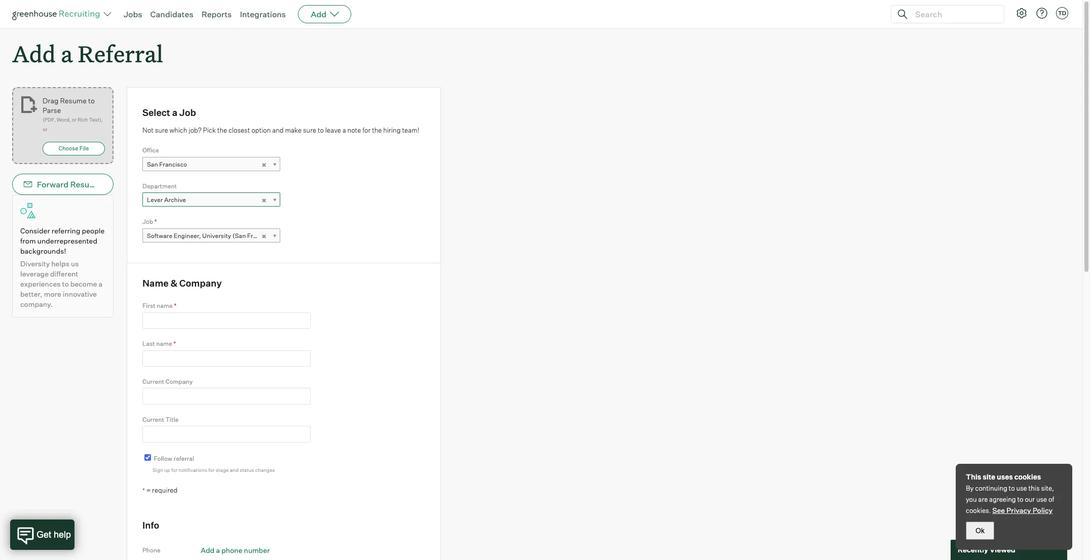 Task type: vqa. For each thing, say whether or not it's contained in the screenshot.
the
yes



Task type: locate. For each thing, give the bounding box(es) containing it.
select a job
[[142, 107, 196, 118]]

2 current from the top
[[142, 416, 164, 424]]

to down the different at the left top of page
[[62, 280, 69, 289]]

reports link
[[202, 9, 232, 19]]

1 vertical spatial current
[[142, 416, 164, 424]]

0 vertical spatial or
[[72, 117, 77, 123]]

which
[[170, 126, 187, 134]]

current left title
[[142, 416, 164, 424]]

leverage
[[20, 270, 49, 278]]

1 vertical spatial name
[[156, 340, 172, 348]]

the right pick
[[217, 126, 227, 134]]

1 horizontal spatial add
[[201, 546, 215, 555]]

current
[[142, 378, 164, 386], [142, 416, 164, 424]]

company.
[[20, 300, 53, 309]]

1 horizontal spatial for
[[208, 468, 215, 474]]

to inside consider referring people from underrepresented backgrounds! diversity helps us leverage different experiences to become a better, more innovative company.
[[62, 280, 69, 289]]

hiring
[[383, 126, 401, 134]]

1 vertical spatial and
[[230, 468, 239, 474]]

0 vertical spatial current
[[142, 378, 164, 386]]

experiences
[[20, 280, 61, 289]]

diversity
[[20, 260, 50, 268]]

see privacy policy link
[[993, 506, 1053, 515]]

2 the from the left
[[372, 126, 382, 134]]

a for add a phone number
[[216, 546, 220, 555]]

td button
[[1055, 5, 1071, 21]]

job
[[179, 107, 196, 118], [142, 218, 153, 226]]

pick
[[203, 126, 216, 134]]

forward
[[37, 180, 68, 190]]

name right last
[[156, 340, 172, 348]]

forward resume via email button
[[12, 174, 137, 195]]

to up text),
[[88, 96, 95, 105]]

2 vertical spatial add
[[201, 546, 215, 555]]

sure right not
[[155, 126, 168, 134]]

closest
[[229, 126, 250, 134]]

1 sure from the left
[[155, 126, 168, 134]]

use left of
[[1037, 496, 1048, 504]]

notifications
[[179, 468, 207, 474]]

parse
[[43, 106, 61, 115]]

title
[[166, 416, 179, 424]]

and right the stage
[[230, 468, 239, 474]]

more
[[44, 290, 61, 299]]

consider
[[20, 227, 50, 235]]

0 vertical spatial name
[[157, 302, 173, 310]]

rich
[[78, 117, 88, 123]]

choose file
[[59, 145, 89, 152]]

add for add
[[311, 9, 327, 19]]

and
[[272, 126, 284, 134], [230, 468, 239, 474]]

use left this
[[1017, 485, 1028, 493]]

1 vertical spatial or
[[43, 126, 47, 132]]

a right become
[[99, 280, 103, 289]]

the
[[217, 126, 227, 134], [372, 126, 382, 134]]

1 current from the top
[[142, 378, 164, 386]]

2 horizontal spatial add
[[311, 9, 327, 19]]

by
[[966, 485, 974, 493]]

current for current title
[[142, 416, 164, 424]]

site,
[[1042, 485, 1054, 493]]

0 horizontal spatial for
[[171, 468, 178, 474]]

td button
[[1057, 7, 1069, 19]]

* inside the * = required
[[142, 487, 145, 495]]

helps
[[51, 260, 69, 268]]

jobs
[[124, 9, 142, 19]]

0 horizontal spatial or
[[43, 126, 47, 132]]

text),
[[89, 117, 103, 123]]

resume for forward
[[70, 180, 101, 190]]

1 vertical spatial use
[[1037, 496, 1048, 504]]

lever
[[147, 196, 163, 204]]

or left rich
[[72, 117, 77, 123]]

last
[[142, 340, 155, 348]]

1 horizontal spatial job
[[179, 107, 196, 118]]

continuing
[[976, 485, 1008, 493]]

1 horizontal spatial or
[[72, 117, 77, 123]]

job up software
[[142, 218, 153, 226]]

0 horizontal spatial the
[[217, 126, 227, 134]]

san
[[147, 161, 158, 168]]

last name *
[[142, 340, 176, 348]]

software
[[147, 232, 172, 240]]

1 horizontal spatial the
[[372, 126, 382, 134]]

1 vertical spatial add
[[12, 39, 56, 68]]

a for select a job
[[172, 107, 177, 118]]

stage
[[216, 468, 229, 474]]

use
[[1017, 485, 1028, 493], [1037, 496, 1048, 504]]

greenhouse recruiting image
[[12, 8, 103, 20]]

to down 'uses'
[[1009, 485, 1015, 493]]

for left the stage
[[208, 468, 215, 474]]

san francisco link
[[142, 157, 280, 172]]

a left phone
[[216, 546, 220, 555]]

* left =
[[142, 487, 145, 495]]

referring
[[52, 227, 80, 235]]

and left make
[[272, 126, 284, 134]]

for
[[363, 126, 371, 134], [171, 468, 178, 474], [208, 468, 215, 474]]

different
[[50, 270, 78, 278]]

resume inside button
[[70, 180, 101, 190]]

* = required
[[142, 487, 178, 495]]

job?
[[189, 126, 202, 134]]

add for add a referral
[[12, 39, 56, 68]]

up
[[164, 468, 170, 474]]

leave
[[325, 126, 341, 134]]

integrations
[[240, 9, 286, 19]]

team!
[[402, 126, 420, 134]]

resume inside drag resume to parse (pdf, word, or rich text), or
[[60, 96, 87, 105]]

select
[[142, 107, 170, 118]]

privacy
[[1007, 506, 1032, 515]]

resume up rich
[[60, 96, 87, 105]]

0 vertical spatial add
[[311, 9, 327, 19]]

the left hiring
[[372, 126, 382, 134]]

0 horizontal spatial use
[[1017, 485, 1028, 493]]

this
[[1029, 485, 1040, 493]]

2 horizontal spatial for
[[363, 126, 371, 134]]

name right first
[[157, 302, 173, 310]]

a down greenhouse recruiting image
[[61, 39, 73, 68]]

configure image
[[1016, 7, 1028, 19]]

0 vertical spatial and
[[272, 126, 284, 134]]

sure right make
[[303, 126, 316, 134]]

viewed
[[990, 546, 1016, 555]]

san francisco
[[147, 161, 187, 168]]

0 vertical spatial resume
[[60, 96, 87, 105]]

0 vertical spatial company
[[179, 278, 222, 289]]

current down last
[[142, 378, 164, 386]]

option
[[252, 126, 271, 134]]

a up which
[[172, 107, 177, 118]]

cookies.
[[966, 507, 991, 515]]

company right &
[[179, 278, 222, 289]]

0 horizontal spatial job
[[142, 218, 153, 226]]

company
[[179, 278, 222, 289], [166, 378, 193, 386]]

company up title
[[166, 378, 193, 386]]

lever archive link
[[142, 193, 280, 207]]

follow referral
[[154, 455, 194, 463]]

td
[[1059, 10, 1067, 17]]

1 horizontal spatial and
[[272, 126, 284, 134]]

0 horizontal spatial add
[[12, 39, 56, 68]]

or down (pdf, on the top of page
[[43, 126, 47, 132]]

resume
[[60, 96, 87, 105], [70, 180, 101, 190]]

1 the from the left
[[217, 126, 227, 134]]

file
[[79, 145, 89, 152]]

resume left via
[[70, 180, 101, 190]]

0 horizontal spatial sure
[[155, 126, 168, 134]]

1 horizontal spatial sure
[[303, 126, 316, 134]]

1 vertical spatial resume
[[70, 180, 101, 190]]

become
[[70, 280, 97, 289]]

consider referring people from underrepresented backgrounds! diversity helps us leverage different experiences to become a better, more innovative company.
[[20, 227, 105, 309]]

None text field
[[142, 313, 311, 329], [142, 351, 311, 367], [142, 389, 311, 405], [142, 427, 311, 443], [142, 313, 311, 329], [142, 351, 311, 367], [142, 389, 311, 405], [142, 427, 311, 443]]

word,
[[57, 117, 71, 123]]

job up job?
[[179, 107, 196, 118]]

a for add a referral
[[61, 39, 73, 68]]

add inside popup button
[[311, 9, 327, 19]]

are
[[979, 496, 988, 504]]

add a phone number link
[[201, 546, 270, 555]]

* right last
[[174, 340, 176, 348]]

for right up
[[171, 468, 178, 474]]

francisco)
[[247, 232, 277, 240]]

not sure which job? pick the closest option and make sure to leave a note for the hiring team!
[[142, 126, 420, 134]]

for right note
[[363, 126, 371, 134]]



Task type: describe. For each thing, give the bounding box(es) containing it.
software engineer, university (san francisco) (48)
[[147, 232, 291, 240]]

0 horizontal spatial and
[[230, 468, 239, 474]]

* down &
[[174, 302, 177, 310]]

archive
[[164, 196, 186, 204]]

1 vertical spatial job
[[142, 218, 153, 226]]

make
[[285, 126, 302, 134]]

first
[[142, 302, 156, 310]]

candidates
[[150, 9, 193, 19]]

to left leave
[[318, 126, 324, 134]]

name & company
[[142, 278, 222, 289]]

add button
[[298, 5, 351, 23]]

current title
[[142, 416, 179, 424]]

number
[[244, 546, 270, 555]]

policy
[[1033, 506, 1053, 515]]

us
[[71, 260, 79, 268]]

cookies
[[1015, 473, 1041, 482]]

jobs link
[[124, 9, 142, 19]]

by continuing to use this site, you are agreeing to our use of cookies.
[[966, 485, 1055, 515]]

add for add a phone number
[[201, 546, 215, 555]]

sign
[[153, 468, 163, 474]]

a left note
[[343, 126, 346, 134]]

of
[[1049, 496, 1055, 504]]

add a referral
[[12, 39, 163, 68]]

1 horizontal spatial use
[[1037, 496, 1048, 504]]

referral
[[174, 455, 194, 463]]

first name *
[[142, 302, 177, 310]]

job *
[[142, 218, 157, 226]]

(48)
[[279, 232, 291, 240]]

this
[[966, 473, 982, 482]]

* up software
[[155, 218, 157, 226]]

1 vertical spatial company
[[166, 378, 193, 386]]

this site uses cookies
[[966, 473, 1041, 482]]

phone
[[222, 546, 242, 555]]

better,
[[20, 290, 42, 299]]

Search text field
[[913, 7, 995, 22]]

add a phone number
[[201, 546, 270, 555]]

via
[[103, 180, 114, 190]]

name for last
[[156, 340, 172, 348]]

candidates link
[[150, 9, 193, 19]]

forward resume via email
[[37, 180, 137, 190]]

see
[[993, 506, 1005, 515]]

current company
[[142, 378, 193, 386]]

phone
[[142, 547, 161, 555]]

department
[[142, 182, 177, 190]]

current for current company
[[142, 378, 164, 386]]

2 sure from the left
[[303, 126, 316, 134]]

underrepresented
[[37, 237, 97, 245]]

info
[[142, 520, 159, 531]]

not
[[142, 126, 154, 134]]

see privacy policy
[[993, 506, 1053, 515]]

drag
[[43, 96, 59, 105]]

ok
[[976, 527, 985, 535]]

reports
[[202, 9, 232, 19]]

resume for drag
[[60, 96, 87, 105]]

site
[[983, 473, 996, 482]]

to inside drag resume to parse (pdf, word, or rich text), or
[[88, 96, 95, 105]]

agreeing
[[990, 496, 1016, 504]]

0 vertical spatial use
[[1017, 485, 1028, 493]]

changes
[[255, 468, 275, 474]]

&
[[171, 278, 177, 289]]

Follow referral checkbox
[[144, 455, 151, 461]]

recently
[[958, 546, 989, 555]]

0 vertical spatial job
[[179, 107, 196, 118]]

francisco
[[159, 161, 187, 168]]

referral
[[78, 39, 163, 68]]

integrations link
[[240, 9, 286, 19]]

backgrounds!
[[20, 247, 66, 256]]

=
[[146, 487, 151, 495]]

(pdf,
[[43, 117, 56, 123]]

from
[[20, 237, 36, 245]]

sign up for notifications for stage and status changes
[[153, 468, 275, 474]]

(san
[[233, 232, 246, 240]]

email
[[116, 180, 137, 190]]

drag resume to parse (pdf, word, or rich text), or
[[43, 96, 103, 132]]

status
[[240, 468, 254, 474]]

ok button
[[966, 522, 995, 540]]

engineer,
[[174, 232, 201, 240]]

name for first
[[157, 302, 173, 310]]

name
[[142, 278, 169, 289]]

a inside consider referring people from underrepresented backgrounds! diversity helps us leverage different experiences to become a better, more innovative company.
[[99, 280, 103, 289]]

follow
[[154, 455, 172, 463]]

innovative
[[63, 290, 97, 299]]

our
[[1025, 496, 1035, 504]]

to left our
[[1018, 496, 1024, 504]]



